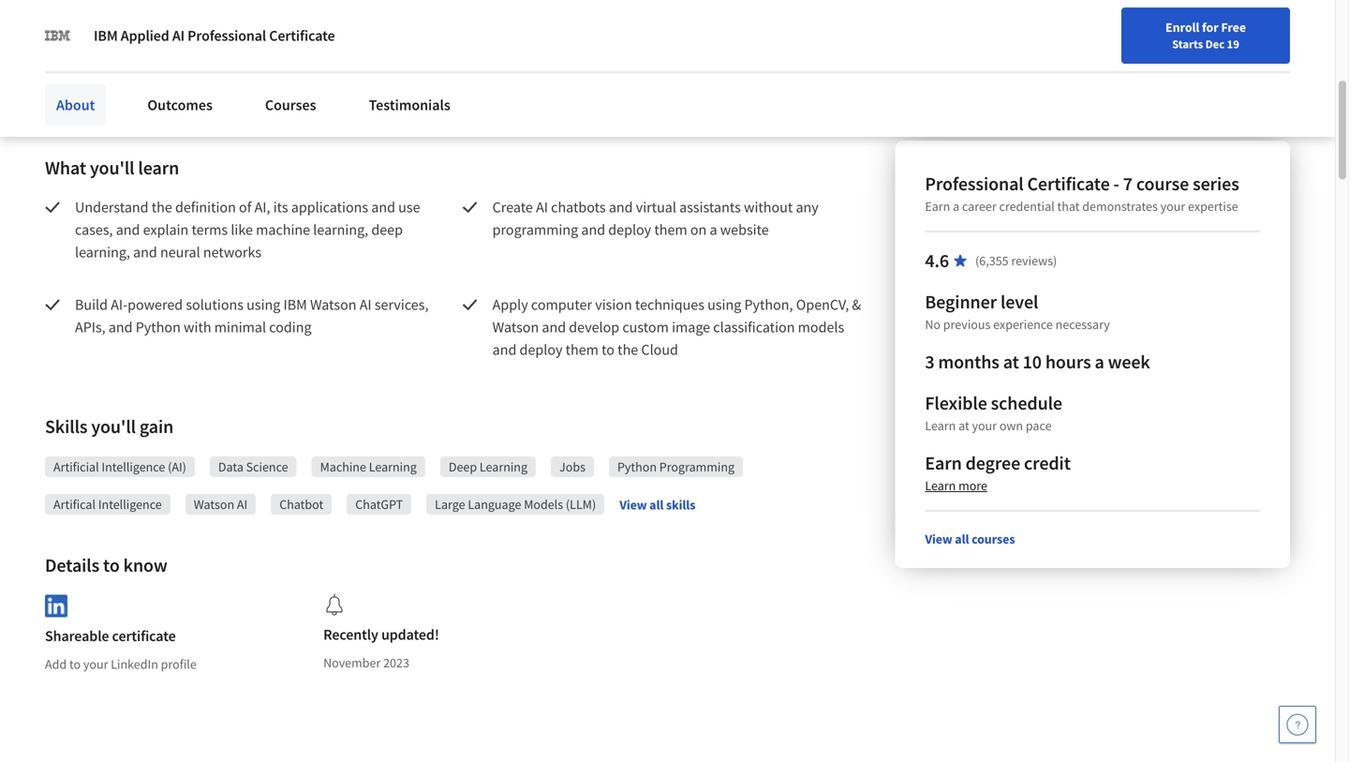 Task type: vqa. For each thing, say whether or not it's contained in the screenshot.
middle THE I
no



Task type: describe. For each thing, give the bounding box(es) containing it.
november 2023
[[323, 654, 410, 671]]

learning for deep learning
[[480, 458, 528, 475]]

about for 2nd testimonials link
[[56, 96, 95, 114]]

about for first testimonials link from the top of the page
[[56, 82, 95, 100]]

deploy inside the apply computer vision techniques using python, opencv, & watson and develop custom image classification models and deploy them to the cloud
[[520, 340, 563, 359]]

deep learning
[[449, 458, 528, 475]]

create
[[493, 198, 533, 217]]

artificial
[[53, 458, 99, 475]]

its
[[273, 198, 288, 217]]

them inside create ai chatbots and virtual assistants without any programming and deploy them on a website
[[655, 220, 688, 239]]

enroll for free starts dec 19
[[1166, 19, 1247, 52]]

ai inside create ai chatbots and virtual assistants without any programming and deploy them on a website
[[536, 198, 548, 217]]

applications
[[291, 198, 368, 217]]

recently updated!
[[323, 625, 439, 644]]

schedule
[[991, 391, 1063, 415]]

view all skills
[[620, 496, 696, 513]]

networks
[[203, 243, 262, 262]]

&
[[852, 295, 861, 314]]

ai,
[[255, 198, 270, 217]]

courses
[[972, 531, 1015, 547]]

more
[[959, 477, 988, 494]]

python inside build ai-powered solutions using ibm watson ai services, apis, and python with minimal coding
[[136, 318, 181, 336]]

earn inside earn degree credit learn more
[[925, 451, 962, 475]]

2 testimonials link from the top
[[358, 84, 462, 126]]

classification
[[714, 318, 795, 336]]

0 vertical spatial learning,
[[313, 220, 369, 239]]

about link for first testimonials link from the top of the page "courses" link
[[45, 70, 106, 112]]

ibm image
[[45, 22, 71, 49]]

dec
[[1206, 37, 1225, 52]]

powered
[[128, 295, 183, 314]]

credential
[[1000, 198, 1055, 215]]

0 vertical spatial professional
[[188, 26, 266, 45]]

neural
[[160, 243, 200, 262]]

minimal
[[214, 318, 266, 336]]

ibm applied ai professional certificate
[[94, 26, 335, 45]]

know
[[123, 553, 167, 577]]

your inside flexible schedule learn at your own pace
[[972, 417, 997, 434]]

professional inside professional certificate - 7 course series earn a career credential that demonstrates your expertise
[[925, 172, 1024, 195]]

and inside build ai-powered solutions using ibm watson ai services, apis, and python with minimal coding
[[109, 318, 133, 336]]

outcomes link for first testimonials link from the top of the page "courses" link
[[136, 70, 224, 112]]

view all courses link
[[925, 531, 1015, 547]]

skills
[[666, 496, 696, 513]]

like
[[231, 220, 253, 239]]

language
[[468, 496, 522, 513]]

enroll
[[1166, 19, 1200, 36]]

own
[[1000, 417, 1024, 434]]

deep
[[449, 458, 477, 475]]

0 horizontal spatial learning,
[[75, 243, 130, 262]]

chatbots
[[551, 198, 606, 217]]

data science
[[218, 458, 288, 475]]

necessary
[[1056, 316, 1111, 333]]

custom
[[623, 318, 669, 336]]

to for know
[[103, 553, 120, 577]]

your inside professional certificate - 7 course series earn a career credential that demonstrates your expertise
[[1161, 198, 1186, 215]]

0 vertical spatial certificate
[[269, 26, 335, 45]]

artifical intelligence
[[53, 496, 162, 513]]

ai inside build ai-powered solutions using ibm watson ai services, apis, and python with minimal coding
[[360, 295, 372, 314]]

testimonials for 2nd testimonials link
[[369, 96, 451, 114]]

updated!
[[381, 625, 439, 644]]

coursera image
[[22, 15, 142, 45]]

2 vertical spatial your
[[83, 656, 108, 673]]

certificate inside professional certificate - 7 course series earn a career credential that demonstrates your expertise
[[1028, 172, 1110, 195]]

to for your
[[69, 656, 81, 673]]

any
[[796, 198, 819, 217]]

credit
[[1024, 451, 1071, 475]]

(ai)
[[168, 458, 186, 475]]

week
[[1108, 350, 1151, 374]]

jobs
[[560, 458, 586, 475]]

outcomes for first testimonials link from the top of the page "courses" link
[[148, 82, 213, 100]]

artificial intelligence (ai)
[[53, 458, 186, 475]]

profile
[[161, 656, 197, 673]]

develop
[[569, 318, 620, 336]]

large language models (llm)
[[435, 496, 596, 513]]

19
[[1227, 37, 1240, 52]]

apis,
[[75, 318, 106, 336]]

skills
[[45, 415, 88, 438]]

about link for "courses" link associated with 2nd testimonials link
[[45, 84, 106, 126]]

assistants
[[680, 198, 741, 217]]

hours
[[1046, 350, 1092, 374]]

build ai-powered solutions using ibm watson ai services, apis, and python with minimal coding
[[75, 295, 432, 336]]

what
[[45, 156, 86, 179]]

learn
[[138, 156, 179, 179]]

opencv,
[[796, 295, 849, 314]]

python,
[[745, 295, 793, 314]]

without
[[744, 198, 793, 217]]

0 vertical spatial at
[[1004, 350, 1020, 374]]

professional certificate - 7 course series earn a career credential that demonstrates your expertise
[[925, 172, 1240, 215]]

all for courses
[[955, 531, 970, 547]]

view all courses
[[925, 531, 1015, 547]]

apply
[[493, 295, 528, 314]]

machine
[[256, 220, 310, 239]]

understand
[[75, 198, 149, 217]]

career
[[963, 198, 997, 215]]

chatgpt
[[355, 496, 403, 513]]

vision
[[595, 295, 632, 314]]

programming
[[493, 220, 578, 239]]

you'll for what
[[90, 156, 135, 179]]

intelligence for artificial
[[102, 458, 165, 475]]

deploy inside create ai chatbots and virtual assistants without any programming and deploy them on a website
[[609, 220, 652, 239]]

image
[[672, 318, 711, 336]]

with
[[184, 318, 211, 336]]

virtual
[[636, 198, 677, 217]]

2 horizontal spatial a
[[1095, 350, 1105, 374]]

and up deep
[[371, 198, 396, 217]]

outcomes link for "courses" link associated with 2nd testimonials link
[[136, 84, 224, 126]]

them inside the apply computer vision techniques using python, opencv, & watson and develop custom image classification models and deploy them to the cloud
[[566, 340, 599, 359]]

certificate
[[112, 627, 176, 646]]

4.6
[[925, 249, 950, 272]]

reviews)
[[1012, 252, 1058, 269]]

data
[[218, 458, 244, 475]]

services,
[[375, 295, 429, 314]]

beginner level no previous experience necessary
[[925, 290, 1111, 333]]

the inside the apply computer vision techniques using python, opencv, & watson and develop custom image classification models and deploy them to the cloud
[[618, 340, 639, 359]]

and left "virtual"
[[609, 198, 633, 217]]

view for view all courses
[[925, 531, 953, 547]]

ai down 'data science'
[[237, 496, 248, 513]]

to inside the apply computer vision techniques using python, opencv, & watson and develop custom image classification models and deploy them to the cloud
[[602, 340, 615, 359]]

python programming
[[618, 458, 735, 475]]



Task type: locate. For each thing, give the bounding box(es) containing it.
cases,
[[75, 220, 113, 239]]

earn degree credit learn more
[[925, 451, 1071, 494]]

deploy down computer
[[520, 340, 563, 359]]

and down explain
[[133, 243, 157, 262]]

help center image
[[1287, 713, 1309, 736]]

details to know
[[45, 553, 167, 577]]

view inside button
[[620, 496, 647, 513]]

0 horizontal spatial your
[[83, 656, 108, 673]]

ibm inside build ai-powered solutions using ibm watson ai services, apis, and python with minimal coding
[[284, 295, 307, 314]]

machine
[[320, 458, 366, 475]]

0 vertical spatial the
[[152, 198, 172, 217]]

courses link for first testimonials link from the top of the page
[[254, 70, 328, 112]]

a right on
[[710, 220, 718, 239]]

0 horizontal spatial deploy
[[520, 340, 563, 359]]

2 about from the top
[[56, 96, 95, 114]]

your down shareable certificate
[[83, 656, 108, 673]]

menu item
[[997, 19, 1118, 80]]

learn inside flexible schedule learn at your own pace
[[925, 417, 956, 434]]

1 courses from the top
[[265, 82, 316, 100]]

0 vertical spatial earn
[[925, 198, 951, 215]]

intelligence left '(ai)'
[[102, 458, 165, 475]]

1 vertical spatial python
[[618, 458, 657, 475]]

1 outcomes from the top
[[148, 82, 213, 100]]

and down apply
[[493, 340, 517, 359]]

you'll up understand in the left of the page
[[90, 156, 135, 179]]

1 vertical spatial the
[[618, 340, 639, 359]]

what you'll learn
[[45, 156, 179, 179]]

about down ibm icon
[[56, 82, 95, 100]]

outcomes link up learn
[[136, 84, 224, 126]]

2 outcomes from the top
[[148, 96, 213, 114]]

0 horizontal spatial the
[[152, 198, 172, 217]]

no
[[925, 316, 941, 333]]

learn inside earn degree credit learn more
[[925, 477, 956, 494]]

1 vertical spatial them
[[566, 340, 599, 359]]

1 testimonials from the top
[[369, 82, 451, 100]]

you'll up artificial intelligence (ai)
[[91, 415, 136, 438]]

professional right applied
[[188, 26, 266, 45]]

1 vertical spatial professional
[[925, 172, 1024, 195]]

demonstrates
[[1083, 198, 1158, 215]]

using for minimal
[[247, 295, 281, 314]]

understand the definition of ai, its applications and use cases, and explain terms like machine learning, deep learning, and neural networks
[[75, 198, 423, 262]]

1 using from the left
[[247, 295, 281, 314]]

courses for first testimonials link from the top of the page
[[265, 82, 316, 100]]

python down powered
[[136, 318, 181, 336]]

all
[[650, 496, 664, 513], [955, 531, 970, 547]]

ai right applied
[[172, 26, 185, 45]]

watson inside the apply computer vision techniques using python, opencv, & watson and develop custom image classification models and deploy them to the cloud
[[493, 318, 539, 336]]

skills you'll gain
[[45, 415, 174, 438]]

watson down apply
[[493, 318, 539, 336]]

view left courses
[[925, 531, 953, 547]]

solutions
[[186, 295, 244, 314]]

using up minimal
[[247, 295, 281, 314]]

watson down data at left bottom
[[194, 496, 234, 513]]

science
[[246, 458, 288, 475]]

2 learning from the left
[[480, 458, 528, 475]]

0 vertical spatial deploy
[[609, 220, 652, 239]]

2 courses link from the top
[[254, 84, 328, 126]]

view left skills
[[620, 496, 647, 513]]

using inside the apply computer vision techniques using python, opencv, & watson and develop custom image classification models and deploy them to the cloud
[[708, 295, 742, 314]]

deploy down "virtual"
[[609, 220, 652, 239]]

series
[[1193, 172, 1240, 195]]

2 horizontal spatial watson
[[493, 318, 539, 336]]

0 vertical spatial your
[[1161, 198, 1186, 215]]

1 vertical spatial at
[[959, 417, 970, 434]]

ai-
[[111, 295, 128, 314]]

1 outcomes link from the top
[[136, 70, 224, 112]]

apply computer vision techniques using python, opencv, & watson and develop custom image classification models and deploy them to the cloud
[[493, 295, 865, 359]]

deploy
[[609, 220, 652, 239], [520, 340, 563, 359]]

learning up chatgpt
[[369, 458, 417, 475]]

1 horizontal spatial learning,
[[313, 220, 369, 239]]

0 vertical spatial all
[[650, 496, 664, 513]]

1 vertical spatial view
[[925, 531, 953, 547]]

1 horizontal spatial your
[[972, 417, 997, 434]]

explain
[[143, 220, 189, 239]]

you'll for skills
[[91, 415, 136, 438]]

to down the develop
[[602, 340, 615, 359]]

a left week
[[1095, 350, 1105, 374]]

machine learning
[[320, 458, 417, 475]]

a inside professional certificate - 7 course series earn a career credential that demonstrates your expertise
[[953, 198, 960, 215]]

watson up coding
[[310, 295, 357, 314]]

1 vertical spatial you'll
[[91, 415, 136, 438]]

definition
[[175, 198, 236, 217]]

1 horizontal spatial view
[[925, 531, 953, 547]]

that
[[1058, 198, 1080, 215]]

them
[[655, 220, 688, 239], [566, 340, 599, 359]]

outcomes link down ibm applied ai professional certificate
[[136, 70, 224, 112]]

2 earn from the top
[[925, 451, 962, 475]]

them down the develop
[[566, 340, 599, 359]]

all for skills
[[650, 496, 664, 513]]

0 horizontal spatial using
[[247, 295, 281, 314]]

1 horizontal spatial ibm
[[284, 295, 307, 314]]

learn left more
[[925, 477, 956, 494]]

earn inside professional certificate - 7 course series earn a career credential that demonstrates your expertise
[[925, 198, 951, 215]]

3 months at 10 hours a week
[[925, 350, 1151, 374]]

about link up what on the top left
[[45, 84, 106, 126]]

and
[[371, 198, 396, 217], [609, 198, 633, 217], [116, 220, 140, 239], [581, 220, 606, 239], [133, 243, 157, 262], [109, 318, 133, 336], [542, 318, 566, 336], [493, 340, 517, 359]]

the up explain
[[152, 198, 172, 217]]

ai up "programming"
[[536, 198, 548, 217]]

1 horizontal spatial python
[[618, 458, 657, 475]]

1 vertical spatial certificate
[[1028, 172, 1110, 195]]

1 testimonials link from the top
[[358, 70, 462, 112]]

1 vertical spatial intelligence
[[98, 496, 162, 513]]

10
[[1023, 350, 1042, 374]]

shareable
[[45, 627, 109, 646]]

professional up career at the top of page
[[925, 172, 1024, 195]]

1 vertical spatial to
[[103, 553, 120, 577]]

intelligence down artificial intelligence (ai)
[[98, 496, 162, 513]]

outcomes for "courses" link associated with 2nd testimonials link
[[148, 96, 213, 114]]

all left courses
[[955, 531, 970, 547]]

0 vertical spatial to
[[602, 340, 615, 359]]

2 learn from the top
[[925, 477, 956, 494]]

a left career at the top of page
[[953, 198, 960, 215]]

7
[[1124, 172, 1133, 195]]

flexible schedule learn at your own pace
[[925, 391, 1063, 434]]

2 outcomes link from the top
[[136, 84, 224, 126]]

cloud
[[642, 340, 679, 359]]

outcomes down ibm applied ai professional certificate
[[148, 82, 213, 100]]

0 vertical spatial you'll
[[90, 156, 135, 179]]

artifical
[[53, 496, 96, 513]]

months
[[939, 350, 1000, 374]]

2 vertical spatial to
[[69, 656, 81, 673]]

view for view all skills
[[620, 496, 647, 513]]

1 horizontal spatial the
[[618, 340, 639, 359]]

1 about link from the top
[[45, 70, 106, 112]]

testimonials link
[[358, 70, 462, 112], [358, 84, 462, 126]]

programming
[[660, 458, 735, 475]]

using
[[247, 295, 281, 314], [708, 295, 742, 314]]

1 vertical spatial a
[[710, 220, 718, 239]]

ibm up coding
[[284, 295, 307, 314]]

1 horizontal spatial using
[[708, 295, 742, 314]]

linkedin
[[111, 656, 158, 673]]

0 horizontal spatial to
[[69, 656, 81, 673]]

about up what on the top left
[[56, 96, 95, 114]]

the down custom
[[618, 340, 639, 359]]

0 horizontal spatial python
[[136, 318, 181, 336]]

your left own
[[972, 417, 997, 434]]

earn up learn more link
[[925, 451, 962, 475]]

1 courses link from the top
[[254, 70, 328, 112]]

(6,355 reviews)
[[976, 252, 1058, 269]]

1 vertical spatial all
[[955, 531, 970, 547]]

using inside build ai-powered solutions using ibm watson ai services, apis, and python with minimal coding
[[247, 295, 281, 314]]

2 horizontal spatial to
[[602, 340, 615, 359]]

1 horizontal spatial all
[[955, 531, 970, 547]]

previous
[[944, 316, 991, 333]]

1 horizontal spatial deploy
[[609, 220, 652, 239]]

0 horizontal spatial professional
[[188, 26, 266, 45]]

1 learning from the left
[[369, 458, 417, 475]]

level
[[1001, 290, 1039, 314]]

recently
[[323, 625, 379, 644]]

them down "virtual"
[[655, 220, 688, 239]]

1 horizontal spatial certificate
[[1028, 172, 1110, 195]]

add
[[45, 656, 67, 673]]

learning up language
[[480, 458, 528, 475]]

0 horizontal spatial at
[[959, 417, 970, 434]]

details
[[45, 553, 99, 577]]

your
[[1161, 198, 1186, 215], [972, 417, 997, 434], [83, 656, 108, 673]]

2 vertical spatial a
[[1095, 350, 1105, 374]]

at
[[1004, 350, 1020, 374], [959, 417, 970, 434]]

flexible
[[925, 391, 988, 415]]

python
[[136, 318, 181, 336], [618, 458, 657, 475]]

using up the classification
[[708, 295, 742, 314]]

learning,
[[313, 220, 369, 239], [75, 243, 130, 262]]

1 horizontal spatial at
[[1004, 350, 1020, 374]]

all inside button
[[650, 496, 664, 513]]

learning
[[369, 458, 417, 475], [480, 458, 528, 475]]

and down chatbots on the top left of the page
[[581, 220, 606, 239]]

your down 'course'
[[1161, 198, 1186, 215]]

2 using from the left
[[708, 295, 742, 314]]

1 horizontal spatial learning
[[480, 458, 528, 475]]

0 vertical spatial python
[[136, 318, 181, 336]]

1 horizontal spatial a
[[953, 198, 960, 215]]

beginner
[[925, 290, 997, 314]]

view all skills button
[[620, 496, 696, 514]]

2 vertical spatial watson
[[194, 496, 234, 513]]

and down ai-
[[109, 318, 133, 336]]

(llm)
[[566, 496, 596, 513]]

1 vertical spatial learn
[[925, 477, 956, 494]]

at inside flexible schedule learn at your own pace
[[959, 417, 970, 434]]

1 about from the top
[[56, 82, 95, 100]]

0 vertical spatial watson
[[310, 295, 357, 314]]

1 horizontal spatial professional
[[925, 172, 1024, 195]]

on
[[691, 220, 707, 239]]

0 vertical spatial them
[[655, 220, 688, 239]]

learning, down cases,
[[75, 243, 130, 262]]

learning, down applications
[[313, 220, 369, 239]]

1 learn from the top
[[925, 417, 956, 434]]

1 horizontal spatial to
[[103, 553, 120, 577]]

to right the add
[[69, 656, 81, 673]]

view
[[620, 496, 647, 513], [925, 531, 953, 547]]

1 earn from the top
[[925, 198, 951, 215]]

watson ai
[[194, 496, 248, 513]]

1 vertical spatial ibm
[[284, 295, 307, 314]]

the inside understand the definition of ai, its applications and use cases, and explain terms like machine learning, deep learning, and neural networks
[[152, 198, 172, 217]]

2 horizontal spatial your
[[1161, 198, 1186, 215]]

ai left the services,
[[360, 295, 372, 314]]

intelligence for artifical
[[98, 496, 162, 513]]

None search field
[[267, 12, 576, 49]]

0 horizontal spatial learning
[[369, 458, 417, 475]]

2 testimonials from the top
[[369, 96, 451, 114]]

0 horizontal spatial all
[[650, 496, 664, 513]]

0 vertical spatial intelligence
[[102, 458, 165, 475]]

ibm left applied
[[94, 26, 118, 45]]

0 horizontal spatial them
[[566, 340, 599, 359]]

for
[[1203, 19, 1219, 36]]

1 vertical spatial watson
[[493, 318, 539, 336]]

0 horizontal spatial watson
[[194, 496, 234, 513]]

1 vertical spatial earn
[[925, 451, 962, 475]]

1 vertical spatial learning,
[[75, 243, 130, 262]]

courses link for 2nd testimonials link
[[254, 84, 328, 126]]

using for classification
[[708, 295, 742, 314]]

2 courses from the top
[[265, 96, 316, 114]]

earn left career at the top of page
[[925, 198, 951, 215]]

and down understand in the left of the page
[[116, 220, 140, 239]]

0 horizontal spatial ibm
[[94, 26, 118, 45]]

to left know
[[103, 553, 120, 577]]

0 horizontal spatial view
[[620, 496, 647, 513]]

at left '10'
[[1004, 350, 1020, 374]]

watson
[[310, 295, 357, 314], [493, 318, 539, 336], [194, 496, 234, 513]]

1 horizontal spatial watson
[[310, 295, 357, 314]]

0 vertical spatial a
[[953, 198, 960, 215]]

and down computer
[[542, 318, 566, 336]]

shareable certificate
[[45, 627, 176, 646]]

learn down flexible
[[925, 417, 956, 434]]

0 vertical spatial learn
[[925, 417, 956, 434]]

python up view all skills button
[[618, 458, 657, 475]]

testimonials for first testimonials link from the top of the page
[[369, 82, 451, 100]]

2 about link from the top
[[45, 84, 106, 126]]

1 vertical spatial deploy
[[520, 340, 563, 359]]

outcomes up learn
[[148, 96, 213, 114]]

0 horizontal spatial a
[[710, 220, 718, 239]]

0 horizontal spatial certificate
[[269, 26, 335, 45]]

learning for machine learning
[[369, 458, 417, 475]]

courses link
[[254, 70, 328, 112], [254, 84, 328, 126]]

chatbot
[[280, 496, 324, 513]]

you'll
[[90, 156, 135, 179], [91, 415, 136, 438]]

0 vertical spatial view
[[620, 496, 647, 513]]

at down flexible
[[959, 417, 970, 434]]

outcomes link
[[136, 70, 224, 112], [136, 84, 224, 126]]

pace
[[1026, 417, 1052, 434]]

all left skills
[[650, 496, 664, 513]]

(6,355
[[976, 252, 1009, 269]]

1 vertical spatial your
[[972, 417, 997, 434]]

certificate
[[269, 26, 335, 45], [1028, 172, 1110, 195]]

1 horizontal spatial them
[[655, 220, 688, 239]]

november
[[323, 654, 381, 671]]

courses for 2nd testimonials link
[[265, 96, 316, 114]]

to
[[602, 340, 615, 359], [103, 553, 120, 577], [69, 656, 81, 673]]

watson inside build ai-powered solutions using ibm watson ai services, apis, and python with minimal coding
[[310, 295, 357, 314]]

0 vertical spatial ibm
[[94, 26, 118, 45]]

intelligence
[[102, 458, 165, 475], [98, 496, 162, 513]]

2023
[[383, 654, 410, 671]]

models
[[798, 318, 845, 336]]

about link down ibm icon
[[45, 70, 106, 112]]

a inside create ai chatbots and virtual assistants without any programming and deploy them on a website
[[710, 220, 718, 239]]



